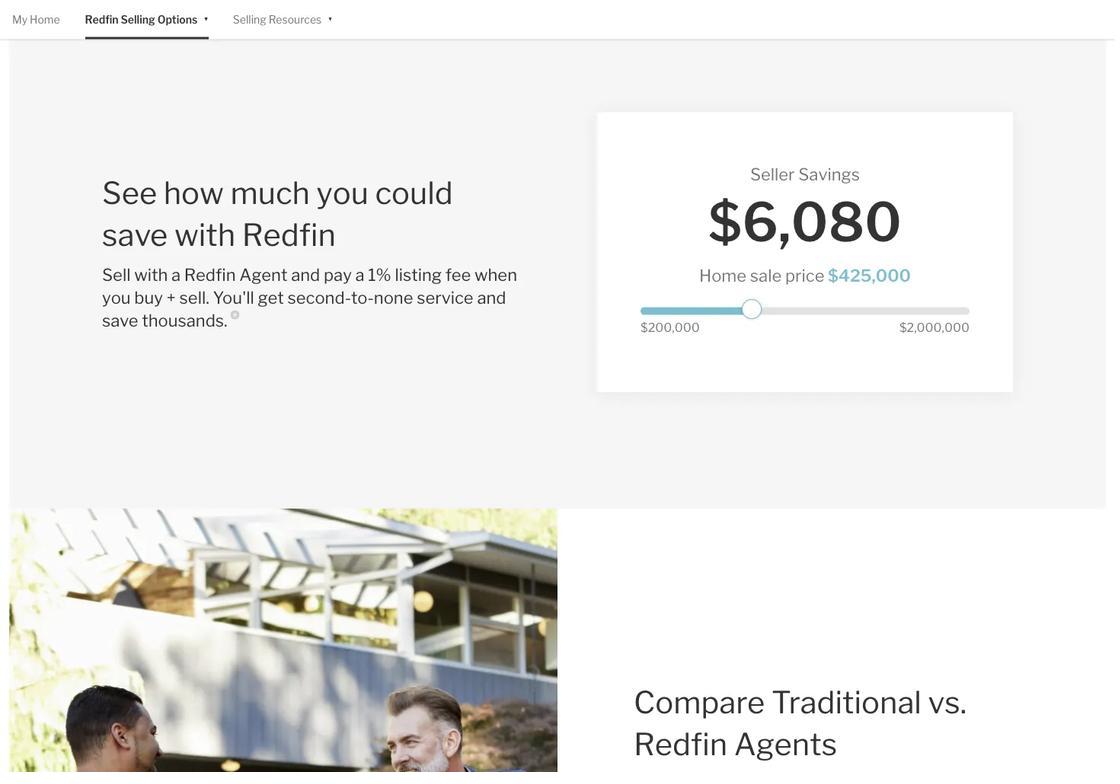 Task type: locate. For each thing, give the bounding box(es) containing it.
home
[[30, 13, 60, 26], [699, 265, 747, 286]]

1 save from the top
[[102, 217, 168, 253]]

sell with a redfin agent and pay a 1% listing fee when you buy + sell. you'll get second-to-none service and save thousands.
[[102, 264, 517, 331]]

you inside 'see how much you could save with redfin'
[[316, 175, 369, 212]]

selling inside selling resources ▾
[[233, 13, 266, 26]]

$6,080
[[708, 190, 902, 254]]

redfin selling options link
[[85, 0, 198, 39]]

second-
[[287, 287, 351, 308]]

home left sale
[[699, 265, 747, 286]]

redfin up sell.
[[184, 264, 236, 285]]

1%
[[368, 264, 391, 285]]

1 horizontal spatial selling
[[233, 13, 266, 26]]

1 horizontal spatial you
[[316, 175, 369, 212]]

1 vertical spatial home
[[699, 265, 747, 286]]

1 vertical spatial you
[[102, 287, 131, 308]]

you
[[316, 175, 369, 212], [102, 287, 131, 308]]

save
[[102, 217, 168, 253], [102, 310, 138, 331]]

2 save from the top
[[102, 310, 138, 331]]

0 horizontal spatial you
[[102, 287, 131, 308]]

0 horizontal spatial home
[[30, 13, 60, 26]]

and
[[291, 264, 320, 285], [477, 287, 506, 308]]

▾ inside redfin selling options ▾
[[204, 12, 209, 25]]

selling resources ▾
[[233, 12, 333, 26]]

traditional
[[772, 684, 922, 721]]

you left could
[[316, 175, 369, 212]]

agents
[[734, 726, 837, 763]]

with down how
[[174, 217, 235, 253]]

1 selling from the left
[[121, 13, 155, 26]]

0 horizontal spatial selling
[[121, 13, 155, 26]]

1 horizontal spatial with
[[174, 217, 235, 253]]

1 horizontal spatial ▾
[[328, 12, 333, 25]]

1 horizontal spatial home
[[699, 265, 747, 286]]

compare
[[634, 684, 765, 721]]

compare traditional vs. redfin agents
[[634, 684, 967, 763]]

▾ right options
[[204, 12, 209, 25]]

0 vertical spatial you
[[316, 175, 369, 212]]

0 vertical spatial save
[[102, 217, 168, 253]]

home right my
[[30, 13, 60, 26]]

save down see
[[102, 217, 168, 253]]

0 horizontal spatial and
[[291, 264, 320, 285]]

my home link
[[12, 0, 60, 39]]

1 horizontal spatial a
[[355, 264, 365, 285]]

1 vertical spatial and
[[477, 287, 506, 308]]

sell.
[[179, 287, 209, 308]]

0 horizontal spatial a
[[171, 264, 181, 285]]

savings
[[798, 164, 860, 184]]

with
[[174, 217, 235, 253], [134, 264, 168, 285]]

selling left resources
[[233, 13, 266, 26]]

a
[[171, 264, 181, 285], [355, 264, 365, 285]]

redfin down much on the left of page
[[242, 217, 336, 253]]

you down sell
[[102, 287, 131, 308]]

2 selling from the left
[[233, 13, 266, 26]]

much
[[230, 175, 310, 212]]

1 vertical spatial with
[[134, 264, 168, 285]]

1 vertical spatial save
[[102, 310, 138, 331]]

0 horizontal spatial ▾
[[204, 12, 209, 25]]

▾
[[204, 12, 209, 25], [328, 12, 333, 25]]

service
[[417, 287, 474, 308]]

0 vertical spatial with
[[174, 217, 235, 253]]

0 vertical spatial home
[[30, 13, 60, 26]]

0 vertical spatial and
[[291, 264, 320, 285]]

▾ right resources
[[328, 12, 333, 25]]

1 ▾ from the left
[[204, 12, 209, 25]]

selling left options
[[121, 13, 155, 26]]

sale
[[750, 265, 782, 286]]

2 ▾ from the left
[[328, 12, 333, 25]]

1 a from the left
[[171, 264, 181, 285]]

and up second-
[[291, 264, 320, 285]]

you'll
[[213, 287, 254, 308]]

home sale price $425,000
[[699, 265, 911, 286]]

with up buy
[[134, 264, 168, 285]]

0 horizontal spatial with
[[134, 264, 168, 285]]

None range field
[[641, 299, 970, 319]]

redfin down compare
[[634, 726, 728, 763]]

save down buy
[[102, 310, 138, 331]]

redfin
[[85, 13, 119, 26], [242, 217, 336, 253], [184, 264, 236, 285], [634, 726, 728, 763]]

$425,000
[[828, 265, 911, 286]]

price
[[785, 265, 824, 286]]

redfin right my home
[[85, 13, 119, 26]]

selling
[[121, 13, 155, 26], [233, 13, 266, 26]]

and down the when
[[477, 287, 506, 308]]

2 a from the left
[[355, 264, 365, 285]]

a up +
[[171, 264, 181, 285]]

a left 1%
[[355, 264, 365, 285]]



Task type: vqa. For each thing, say whether or not it's contained in the screenshot.
2nd Selling
yes



Task type: describe. For each thing, give the bounding box(es) containing it.
see how much you could save with redfin
[[102, 175, 453, 253]]

my
[[12, 13, 28, 26]]

redfin inside 'see how much you could save with redfin'
[[242, 217, 336, 253]]

save inside 'see how much you could save with redfin'
[[102, 217, 168, 253]]

redfin inside sell with a redfin agent and pay a 1% listing fee when you buy + sell. you'll get second-to-none service and save thousands.
[[184, 264, 236, 285]]

+
[[167, 287, 176, 308]]

vs.
[[928, 684, 967, 721]]

1 horizontal spatial and
[[477, 287, 506, 308]]

when
[[475, 264, 517, 285]]

seller
[[750, 164, 795, 184]]

redfin inside redfin selling options ▾
[[85, 13, 119, 26]]

selling resources link
[[233, 0, 322, 39]]

redfin inside compare traditional vs. redfin agents
[[634, 726, 728, 763]]

agent
[[239, 264, 287, 285]]

see
[[102, 175, 157, 212]]

get
[[258, 287, 284, 308]]

pay
[[324, 264, 352, 285]]

redfin selling options ▾
[[85, 12, 209, 26]]

my home
[[12, 13, 60, 26]]

to-
[[351, 287, 374, 308]]

$200,000
[[641, 320, 700, 335]]

resources
[[269, 13, 322, 26]]

with inside 'see how much you could save with redfin'
[[174, 217, 235, 253]]

sell
[[102, 264, 131, 285]]

selling inside redfin selling options ▾
[[121, 13, 155, 26]]

you inside sell with a redfin agent and pay a 1% listing fee when you buy + sell. you'll get second-to-none service and save thousands.
[[102, 287, 131, 308]]

disclaimer image
[[231, 310, 240, 319]]

$2,000,000
[[899, 320, 970, 335]]

save inside sell with a redfin agent and pay a 1% listing fee when you buy + sell. you'll get second-to-none service and save thousands.
[[102, 310, 138, 331]]

options
[[157, 13, 198, 26]]

fee
[[445, 264, 471, 285]]

listing
[[395, 264, 442, 285]]

with inside sell with a redfin agent and pay a 1% listing fee when you buy + sell. you'll get second-to-none service and save thousands.
[[134, 264, 168, 285]]

none
[[374, 287, 413, 308]]

▾ inside selling resources ▾
[[328, 12, 333, 25]]

how
[[164, 175, 224, 212]]

could
[[375, 175, 453, 212]]

seller savings $6,080
[[708, 164, 902, 254]]

buy
[[134, 287, 163, 308]]

thousands.
[[142, 310, 228, 331]]



